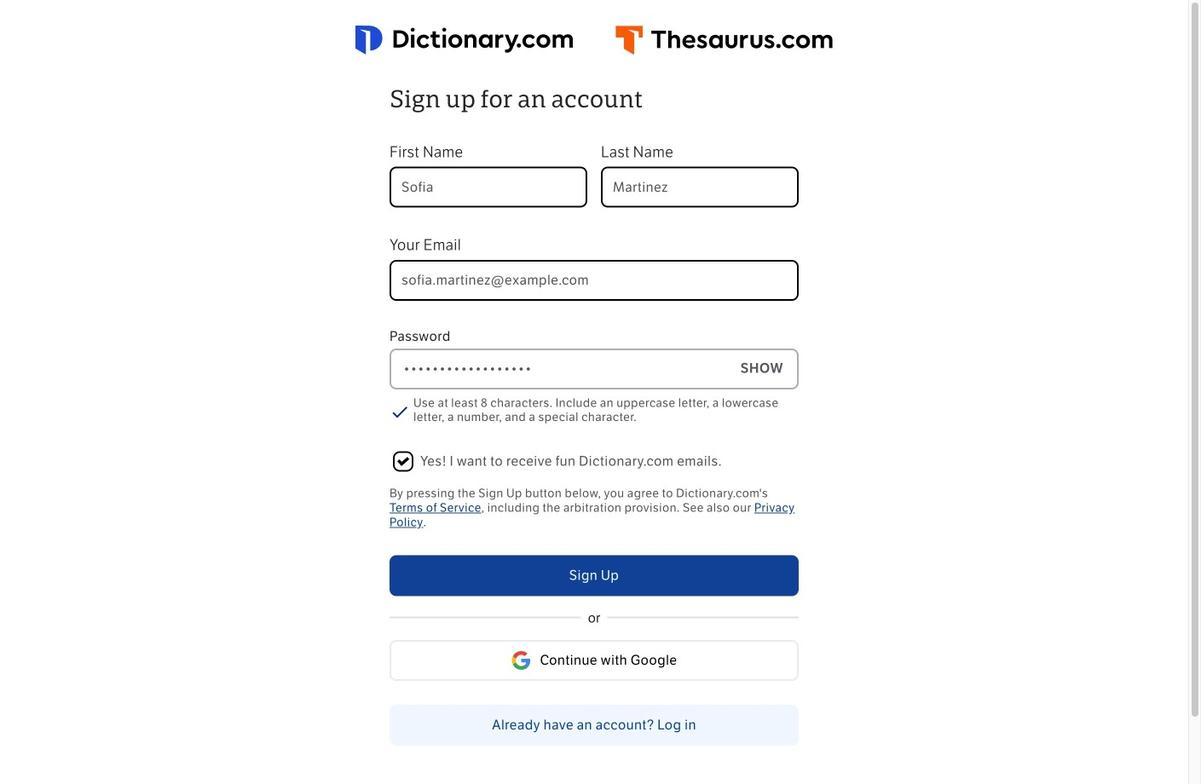 Task type: vqa. For each thing, say whether or not it's contained in the screenshot.
Password password field
yes



Task type: describe. For each thing, give the bounding box(es) containing it.
First Name text field
[[390, 167, 587, 208]]

Password password field
[[391, 350, 727, 388]]



Task type: locate. For each thing, give the bounding box(es) containing it.
Last Name text field
[[601, 167, 799, 208]]

None checkbox
[[393, 451, 413, 472]]

yourname@email.com email field
[[390, 260, 799, 301]]



